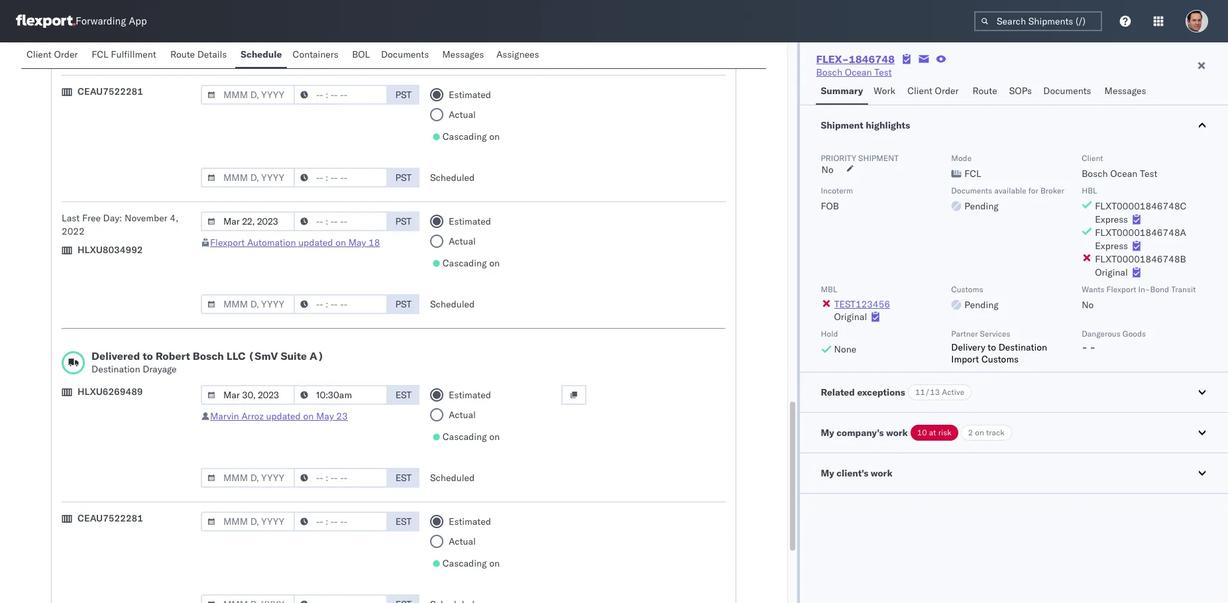 Task type: locate. For each thing, give the bounding box(es) containing it.
fcl down 'forwarding'
[[92, 48, 109, 60]]

2 estimated from the top
[[449, 215, 491, 227]]

0 vertical spatial order
[[54, 48, 78, 60]]

1 vertical spatial est
[[396, 472, 412, 484]]

0 vertical spatial client
[[27, 48, 52, 60]]

0 horizontal spatial fcl
[[92, 48, 109, 60]]

services
[[980, 329, 1011, 339]]

0 vertical spatial documents
[[381, 48, 429, 60]]

4 actual from the top
[[449, 536, 476, 548]]

5 -- : -- -- text field from the top
[[294, 595, 388, 603]]

order for left 'client order' button
[[54, 48, 78, 60]]

0 horizontal spatial messages
[[442, 48, 484, 60]]

mmm d, yyyy text field for -- : -- -- text box related to third -- : -- -- text field from the top of the page
[[201, 468, 295, 488]]

1 my from the top
[[821, 427, 835, 439]]

1 vertical spatial test
[[1140, 168, 1158, 180]]

fcl for fcl
[[965, 168, 982, 180]]

2 vertical spatial client
[[1082, 153, 1104, 163]]

work
[[886, 427, 908, 439], [871, 467, 893, 479]]

4 mmm d, yyyy text field from the top
[[201, 385, 295, 405]]

assignees
[[497, 48, 539, 60]]

2 pst from the top
[[396, 89, 412, 101]]

1 vertical spatial client order
[[908, 85, 959, 97]]

2 - from the left
[[1090, 341, 1096, 353]]

0 vertical spatial flexport
[[210, 237, 245, 249]]

2 cascading from the top
[[443, 257, 487, 269]]

3 cascading on from the top
[[443, 431, 500, 443]]

est for ceau7522281
[[396, 516, 412, 528]]

1 pending from the top
[[965, 200, 999, 212]]

on
[[489, 131, 500, 143], [336, 237, 346, 249], [489, 257, 500, 269], [303, 410, 314, 422], [976, 428, 985, 438], [489, 431, 500, 443], [489, 558, 500, 570]]

1 vertical spatial work
[[871, 467, 893, 479]]

2 actual from the top
[[449, 235, 476, 247]]

order
[[54, 48, 78, 60], [935, 85, 959, 97]]

0 vertical spatial route
[[170, 48, 195, 60]]

work for my client's work
[[871, 467, 893, 479]]

to down 'services'
[[988, 341, 997, 353]]

1 vertical spatial flexport
[[1107, 284, 1137, 294]]

1 mmm d, yyyy text field from the top
[[201, 212, 295, 231]]

3 est from the top
[[396, 516, 412, 528]]

2 horizontal spatial bosch
[[1082, 168, 1108, 180]]

0 horizontal spatial to
[[143, 349, 153, 363]]

express for flxt00001846748a
[[1095, 240, 1129, 252]]

cascading on for third -- : -- -- text field from the top of the page
[[443, 431, 500, 443]]

0 vertical spatial client order button
[[21, 42, 86, 68]]

route details
[[170, 48, 227, 60]]

flxt00001846748b
[[1095, 253, 1187, 265]]

route left "sops"
[[973, 85, 998, 97]]

original down test123456 button
[[834, 311, 867, 323]]

may left 18
[[349, 237, 366, 249]]

client inside client bosch ocean test incoterm fob
[[1082, 153, 1104, 163]]

containers button
[[287, 42, 347, 68]]

test down 1846748
[[875, 66, 892, 78]]

2 horizontal spatial client
[[1082, 153, 1104, 163]]

1 mmm d, yyyy text field from the top
[[201, 41, 295, 61]]

ocean
[[845, 66, 872, 78], [1111, 168, 1138, 180]]

2 scheduled from the top
[[430, 172, 475, 184]]

MMM D, YYYY text field
[[201, 41, 295, 61], [201, 85, 295, 105], [201, 168, 295, 188], [201, 385, 295, 405], [201, 595, 295, 603]]

ocean up flxt00001846748c
[[1111, 168, 1138, 180]]

updated
[[298, 237, 333, 249], [266, 410, 301, 422]]

2 ceau7522281 from the top
[[78, 513, 143, 524]]

express
[[1095, 214, 1129, 225], [1095, 240, 1129, 252]]

wants
[[1082, 284, 1105, 294]]

ceau7522281 for second -- : -- -- text box from the top of the page
[[78, 86, 143, 97]]

3 mmm d, yyyy text field from the top
[[201, 468, 295, 488]]

-- : -- -- text field for third -- : -- -- text field from the bottom
[[294, 294, 388, 314]]

-- : -- -- text field
[[294, 85, 388, 105], [294, 168, 388, 188], [294, 294, 388, 314], [294, 468, 388, 488], [294, 595, 388, 603]]

1 vertical spatial pending
[[965, 299, 999, 311]]

flexport left automation
[[210, 237, 245, 249]]

0 vertical spatial updated
[[298, 237, 333, 249]]

0 vertical spatial ceau7522281
[[78, 86, 143, 97]]

client's
[[837, 467, 869, 479]]

order left route button
[[935, 85, 959, 97]]

work for my company's work
[[886, 427, 908, 439]]

client order button down flexport. image
[[21, 42, 86, 68]]

client bosch ocean test incoterm fob
[[821, 153, 1158, 212]]

0 vertical spatial destination
[[999, 341, 1048, 353]]

2 cascading on from the top
[[443, 257, 500, 269]]

no
[[822, 164, 834, 176], [1082, 299, 1094, 311]]

0 horizontal spatial destination
[[92, 363, 140, 375]]

0 horizontal spatial client order
[[27, 48, 78, 60]]

marvin
[[210, 410, 239, 422]]

1 vertical spatial express
[[1095, 240, 1129, 252]]

1 vertical spatial original
[[834, 311, 867, 323]]

2 vertical spatial documents
[[952, 186, 993, 196]]

route for route
[[973, 85, 998, 97]]

1 vertical spatial documents
[[1044, 85, 1092, 97]]

llc
[[227, 349, 246, 363]]

bosch inside delivered to robert bosch llc (smv suite a) destination drayage
[[193, 349, 224, 363]]

1 horizontal spatial ocean
[[1111, 168, 1138, 180]]

flexport left 'in-'
[[1107, 284, 1137, 294]]

forwarding app link
[[16, 15, 147, 28]]

customs up partner
[[952, 284, 984, 294]]

1 vertical spatial my
[[821, 467, 835, 479]]

company's
[[837, 427, 884, 439]]

route button
[[968, 79, 1004, 105]]

bosch down 'flex-' at right top
[[817, 66, 843, 78]]

active
[[942, 387, 965, 397]]

express up flxt00001846748b
[[1095, 240, 1129, 252]]

1 vertical spatial fcl
[[965, 168, 982, 180]]

1 ceau7522281 from the top
[[78, 86, 143, 97]]

3 estimated from the top
[[449, 389, 491, 401]]

0 horizontal spatial bosch
[[193, 349, 224, 363]]

messages
[[442, 48, 484, 60], [1105, 85, 1147, 97]]

flex-1846748
[[817, 52, 895, 66]]

updated right automation
[[298, 237, 333, 249]]

1 pst from the top
[[396, 45, 412, 57]]

1 cascading on from the top
[[443, 131, 500, 143]]

4 pst from the top
[[396, 215, 412, 227]]

2 my from the top
[[821, 467, 835, 479]]

1 horizontal spatial messages
[[1105, 85, 1147, 97]]

order down forwarding app link at the top of page
[[54, 48, 78, 60]]

mmm d, yyyy text field for second -- : -- -- text box from the top of the page
[[201, 168, 295, 188]]

1 horizontal spatial original
[[1095, 267, 1128, 278]]

1 vertical spatial order
[[935, 85, 959, 97]]

containers
[[293, 48, 339, 60]]

to inside partner services delivery to destination import customs
[[988, 341, 997, 353]]

test up flxt00001846748c
[[1140, 168, 1158, 180]]

-- : -- -- text field for third -- : -- -- text field from the top of the page
[[294, 468, 388, 488]]

updated for automation
[[298, 237, 333, 249]]

3 mmm d, yyyy text field from the top
[[201, 168, 295, 188]]

1 - from the left
[[1082, 341, 1088, 353]]

messages for messages button to the left
[[442, 48, 484, 60]]

fcl
[[92, 48, 109, 60], [965, 168, 982, 180]]

documents
[[381, 48, 429, 60], [1044, 85, 1092, 97], [952, 186, 993, 196]]

work button
[[869, 79, 903, 105]]

fob
[[821, 200, 839, 212]]

work inside button
[[871, 467, 893, 479]]

details
[[197, 48, 227, 60]]

0 vertical spatial messages button
[[437, 42, 491, 68]]

express up flxt00001846748a
[[1095, 214, 1129, 225]]

0 horizontal spatial may
[[316, 410, 334, 422]]

mmm d, yyyy text field for third -- : -- -- text field from the bottom
[[201, 212, 295, 231]]

1 horizontal spatial bosch
[[817, 66, 843, 78]]

0 vertical spatial may
[[349, 237, 366, 249]]

app
[[129, 15, 147, 28]]

1 horizontal spatial flexport
[[1107, 284, 1137, 294]]

my inside button
[[821, 467, 835, 479]]

flexport inside wants flexport in-bond transit no
[[1107, 284, 1137, 294]]

1 horizontal spatial no
[[1082, 299, 1094, 311]]

1 express from the top
[[1095, 214, 1129, 225]]

4 mmm d, yyyy text field from the top
[[201, 512, 295, 532]]

5 pst from the top
[[396, 298, 412, 310]]

2 -- : -- -- text field from the top
[[294, 168, 388, 188]]

5 mmm d, yyyy text field from the top
[[201, 595, 295, 603]]

1 horizontal spatial client order
[[908, 85, 959, 97]]

0 horizontal spatial no
[[822, 164, 834, 176]]

destination
[[999, 341, 1048, 353], [92, 363, 140, 375]]

1 vertical spatial destination
[[92, 363, 140, 375]]

0 vertical spatial work
[[886, 427, 908, 439]]

2 vertical spatial bosch
[[193, 349, 224, 363]]

0 horizontal spatial documents button
[[376, 42, 437, 68]]

work left 10
[[886, 427, 908, 439]]

2 est from the top
[[396, 472, 412, 484]]

0 vertical spatial est
[[396, 389, 412, 401]]

Search Shipments (/) text field
[[975, 11, 1103, 31]]

(smv
[[248, 349, 278, 363]]

updated right arroz
[[266, 410, 301, 422]]

fcl for fcl fulfillment
[[92, 48, 109, 60]]

no inside wants flexport in-bond transit no
[[1082, 299, 1094, 311]]

goods
[[1123, 329, 1146, 339]]

-- : -- -- text field
[[294, 41, 388, 61], [294, 212, 388, 231], [294, 385, 388, 405], [294, 512, 388, 532]]

to up drayage
[[143, 349, 153, 363]]

1 horizontal spatial fcl
[[965, 168, 982, 180]]

MMM D, YYYY text field
[[201, 212, 295, 231], [201, 294, 295, 314], [201, 468, 295, 488], [201, 512, 295, 532]]

available
[[995, 186, 1027, 196]]

4 estimated from the top
[[449, 516, 491, 528]]

2 vertical spatial est
[[396, 516, 412, 528]]

0 vertical spatial fcl
[[92, 48, 109, 60]]

documents button right "sops"
[[1038, 79, 1100, 105]]

original up wants
[[1095, 267, 1128, 278]]

0 horizontal spatial -
[[1082, 341, 1088, 353]]

cascading on for third -- : -- -- text field from the bottom
[[443, 257, 500, 269]]

client up hbl
[[1082, 153, 1104, 163]]

2 mmm d, yyyy text field from the top
[[201, 294, 295, 314]]

1 vertical spatial ceau7522281
[[78, 513, 143, 524]]

fulfillment
[[111, 48, 156, 60]]

2 mmm d, yyyy text field from the top
[[201, 85, 295, 105]]

0 vertical spatial client order
[[27, 48, 78, 60]]

client order button right work
[[903, 79, 968, 105]]

my for my company's work
[[821, 427, 835, 439]]

route details button
[[165, 42, 235, 68]]

1 horizontal spatial client order button
[[903, 79, 968, 105]]

client for left 'client order' button
[[27, 48, 52, 60]]

mmm d, yyyy text field for first -- : -- -- text field from the top of the page
[[201, 41, 295, 61]]

may left 23
[[316, 410, 334, 422]]

client
[[27, 48, 52, 60], [908, 85, 933, 97], [1082, 153, 1104, 163]]

route
[[170, 48, 195, 60], [973, 85, 998, 97]]

1 estimated from the top
[[449, 89, 491, 101]]

import
[[952, 353, 980, 365]]

pending down documents available for broker
[[965, 200, 999, 212]]

drayage
[[143, 363, 177, 375]]

delivered
[[92, 349, 140, 363]]

route left details
[[170, 48, 195, 60]]

my company's work
[[821, 427, 908, 439]]

documents button right 'bol' in the top of the page
[[376, 42, 437, 68]]

client right work button
[[908, 85, 933, 97]]

actual for third -- : -- -- text field from the top of the page
[[449, 409, 476, 421]]

0 vertical spatial pending
[[965, 200, 999, 212]]

0 vertical spatial my
[[821, 427, 835, 439]]

2 express from the top
[[1095, 240, 1129, 252]]

1 vertical spatial updated
[[266, 410, 301, 422]]

0 horizontal spatial route
[[170, 48, 195, 60]]

client down flexport. image
[[27, 48, 52, 60]]

0 vertical spatial messages
[[442, 48, 484, 60]]

customs inside partner services delivery to destination import customs
[[982, 353, 1019, 365]]

test inside client bosch ocean test incoterm fob
[[1140, 168, 1158, 180]]

bosch up hbl
[[1082, 168, 1108, 180]]

ocean inside client bosch ocean test incoterm fob
[[1111, 168, 1138, 180]]

1 horizontal spatial documents button
[[1038, 79, 1100, 105]]

1 vertical spatial client
[[908, 85, 933, 97]]

0 horizontal spatial client
[[27, 48, 52, 60]]

last free day: november 4, 2022
[[62, 212, 179, 237]]

no down wants
[[1082, 299, 1094, 311]]

customs down 'services'
[[982, 353, 1019, 365]]

2 pending from the top
[[965, 299, 999, 311]]

3 actual from the top
[[449, 409, 476, 421]]

order for the bottom 'client order' button
[[935, 85, 959, 97]]

assignees button
[[491, 42, 547, 68]]

my left company's
[[821, 427, 835, 439]]

1 vertical spatial no
[[1082, 299, 1094, 311]]

0 horizontal spatial ocean
[[845, 66, 872, 78]]

test
[[875, 66, 892, 78], [1140, 168, 1158, 180]]

1 horizontal spatial order
[[935, 85, 959, 97]]

flexport. image
[[16, 15, 76, 28]]

at
[[929, 428, 937, 438]]

pending up 'services'
[[965, 299, 999, 311]]

original
[[1095, 267, 1128, 278], [834, 311, 867, 323]]

fcl fulfillment button
[[86, 42, 165, 68]]

messages button
[[437, 42, 491, 68], [1100, 79, 1154, 105]]

0 vertical spatial test
[[875, 66, 892, 78]]

4 cascading from the top
[[443, 558, 487, 570]]

0 vertical spatial express
[[1095, 214, 1129, 225]]

1 cascading from the top
[[443, 131, 487, 143]]

4 cascading on from the top
[[443, 558, 500, 570]]

client order down flexport. image
[[27, 48, 78, 60]]

documents down "mode" at the top
[[952, 186, 993, 196]]

1 horizontal spatial messages button
[[1100, 79, 1154, 105]]

-
[[1082, 341, 1088, 353], [1090, 341, 1096, 353]]

mmm d, yyyy text field for -- : -- -- text box associated with fourth -- : -- -- text field from the top of the page
[[201, 595, 295, 603]]

1 horizontal spatial destination
[[999, 341, 1048, 353]]

to
[[988, 341, 997, 353], [143, 349, 153, 363]]

pending for customs
[[965, 299, 999, 311]]

client order for the bottom 'client order' button
[[908, 85, 959, 97]]

ocean down the flex-1846748 link
[[845, 66, 872, 78]]

delivery
[[952, 341, 986, 353]]

1 horizontal spatial may
[[349, 237, 366, 249]]

1 vertical spatial messages
[[1105, 85, 1147, 97]]

arroz
[[241, 410, 264, 422]]

1 vertical spatial bosch
[[1082, 168, 1108, 180]]

4 scheduled from the top
[[430, 472, 475, 484]]

fcl inside button
[[92, 48, 109, 60]]

may
[[349, 237, 366, 249], [316, 410, 334, 422]]

estimated for -- : -- -- text box related to third -- : -- -- text field from the top of the page
[[449, 389, 491, 401]]

4 -- : -- -- text field from the top
[[294, 468, 388, 488]]

1 horizontal spatial route
[[973, 85, 998, 97]]

1 horizontal spatial test
[[1140, 168, 1158, 180]]

3 -- : -- -- text field from the top
[[294, 294, 388, 314]]

bosch
[[817, 66, 843, 78], [1082, 168, 1108, 180], [193, 349, 224, 363]]

0 horizontal spatial order
[[54, 48, 78, 60]]

1 horizontal spatial to
[[988, 341, 997, 353]]

fcl down "mode" at the top
[[965, 168, 982, 180]]

flexport
[[210, 237, 245, 249], [1107, 284, 1137, 294]]

bosch left llc
[[193, 349, 224, 363]]

work right client's
[[871, 467, 893, 479]]

0 horizontal spatial client order button
[[21, 42, 86, 68]]

cascading
[[443, 131, 487, 143], [443, 257, 487, 269], [443, 431, 487, 443], [443, 558, 487, 570]]

1 est from the top
[[396, 389, 412, 401]]

highlights
[[866, 119, 911, 131]]

client order right work button
[[908, 85, 959, 97]]

mbl
[[821, 284, 838, 294]]

no down priority
[[822, 164, 834, 176]]

1 vertical spatial may
[[316, 410, 334, 422]]

my left client's
[[821, 467, 835, 479]]

documents right the bol button
[[381, 48, 429, 60]]

my client's work button
[[800, 454, 1229, 493]]

1 vertical spatial route
[[973, 85, 998, 97]]

1 vertical spatial ocean
[[1111, 168, 1138, 180]]

destination down 'services'
[[999, 341, 1048, 353]]

1 vertical spatial customs
[[982, 353, 1019, 365]]

1 -- : -- -- text field from the top
[[294, 41, 388, 61]]

my
[[821, 427, 835, 439], [821, 467, 835, 479]]

documents right sops "button"
[[1044, 85, 1092, 97]]

destination down delivered
[[92, 363, 140, 375]]

1 horizontal spatial client
[[908, 85, 933, 97]]

incoterm
[[821, 186, 853, 196]]

1 horizontal spatial -
[[1090, 341, 1096, 353]]



Task type: describe. For each thing, give the bounding box(es) containing it.
fcl fulfillment
[[92, 48, 156, 60]]

shipment
[[821, 119, 864, 131]]

1 -- : -- -- text field from the top
[[294, 85, 388, 105]]

flex-
[[817, 52, 849, 66]]

23
[[336, 410, 348, 422]]

forwarding
[[76, 15, 126, 28]]

test123456
[[835, 298, 891, 310]]

bosch ocean test link
[[817, 66, 892, 79]]

bol
[[352, 48, 370, 60]]

transit
[[1172, 284, 1196, 294]]

risk
[[939, 428, 952, 438]]

cascading on for fourth -- : -- -- text field from the top of the page
[[443, 558, 500, 570]]

express for flxt00001846748c
[[1095, 214, 1129, 225]]

november
[[125, 212, 168, 224]]

est for hlxu6269489
[[396, 389, 412, 401]]

1 vertical spatial messages button
[[1100, 79, 1154, 105]]

hbl
[[1082, 186, 1098, 196]]

0 horizontal spatial documents
[[381, 48, 429, 60]]

dangerous
[[1082, 329, 1121, 339]]

work
[[874, 85, 896, 97]]

shipment highlights button
[[800, 105, 1229, 145]]

0 horizontal spatial flexport
[[210, 237, 245, 249]]

3 cascading from the top
[[443, 431, 487, 443]]

day:
[[103, 212, 122, 224]]

3 pst from the top
[[396, 172, 412, 184]]

bol button
[[347, 42, 376, 68]]

shipment highlights
[[821, 119, 911, 131]]

bosch inside client bosch ocean test incoterm fob
[[1082, 168, 1108, 180]]

destination inside partner services delivery to destination import customs
[[999, 341, 1048, 353]]

destination inside delivered to robert bosch llc (smv suite a) destination drayage
[[92, 363, 140, 375]]

related exceptions
[[821, 387, 906, 398]]

0 horizontal spatial test
[[875, 66, 892, 78]]

bosch ocean test
[[817, 66, 892, 78]]

10
[[918, 428, 927, 438]]

1 vertical spatial client order button
[[903, 79, 968, 105]]

-- : -- -- text field for fourth -- : -- -- text field from the top of the page
[[294, 595, 388, 603]]

1 horizontal spatial documents
[[952, 186, 993, 196]]

2 on track
[[969, 428, 1005, 438]]

wants flexport in-bond transit no
[[1082, 284, 1196, 311]]

0 vertical spatial customs
[[952, 284, 984, 294]]

related
[[821, 387, 855, 398]]

suite
[[281, 349, 307, 363]]

flexport automation updated on may 18 button
[[210, 237, 380, 249]]

bond
[[1151, 284, 1170, 294]]

robert
[[156, 349, 190, 363]]

marvin arroz updated on may 23 button
[[210, 410, 348, 422]]

1846748
[[849, 52, 895, 66]]

broker
[[1041, 186, 1065, 196]]

sops button
[[1004, 79, 1038, 105]]

marvin arroz updated on may 23
[[210, 410, 348, 422]]

a)
[[310, 349, 324, 363]]

flxt00001846748c
[[1095, 200, 1187, 212]]

updated for arroz
[[266, 410, 301, 422]]

2
[[969, 428, 973, 438]]

dangerous goods - -
[[1082, 329, 1146, 353]]

documents available for broker
[[952, 186, 1065, 196]]

test123456 button
[[834, 298, 891, 310]]

3 scheduled from the top
[[430, 298, 475, 310]]

priority shipment
[[821, 153, 899, 163]]

actual for third -- : -- -- text field from the bottom
[[449, 235, 476, 247]]

2022
[[62, 225, 85, 237]]

11/13
[[916, 387, 940, 397]]

my for my client's work
[[821, 467, 835, 479]]

0 vertical spatial no
[[822, 164, 834, 176]]

11/13 active
[[916, 387, 965, 397]]

hlxu8034992
[[78, 244, 143, 256]]

client for the bottom 'client order' button
[[908, 85, 933, 97]]

0 vertical spatial ocean
[[845, 66, 872, 78]]

estimated for -- : -- -- text box associated with fourth -- : -- -- text field from the top of the page
[[449, 516, 491, 528]]

may for 18
[[349, 237, 366, 249]]

last
[[62, 212, 80, 224]]

2 -- : -- -- text field from the top
[[294, 212, 388, 231]]

10 at risk
[[918, 428, 952, 438]]

flxt00001846748a
[[1095, 227, 1187, 239]]

0 horizontal spatial original
[[834, 311, 867, 323]]

sops
[[1010, 85, 1032, 97]]

messages for messages button to the bottom
[[1105, 85, 1147, 97]]

mmm d, yyyy text field for fourth -- : -- -- text field from the top of the page
[[201, 512, 295, 532]]

to inside delivered to robert bosch llc (smv suite a) destination drayage
[[143, 349, 153, 363]]

actual for fourth -- : -- -- text field from the top of the page
[[449, 536, 476, 548]]

mmm d, yyyy text field for third -- : -- -- text field from the top of the page
[[201, 385, 295, 405]]

none
[[834, 343, 857, 355]]

1 vertical spatial documents button
[[1038, 79, 1100, 105]]

track
[[987, 428, 1005, 438]]

0 horizontal spatial messages button
[[437, 42, 491, 68]]

automation
[[247, 237, 296, 249]]

may for 23
[[316, 410, 334, 422]]

for
[[1029, 186, 1039, 196]]

flexport automation updated on may 18
[[210, 237, 380, 249]]

4 -- : -- -- text field from the top
[[294, 512, 388, 532]]

mode
[[952, 153, 972, 163]]

0 vertical spatial documents button
[[376, 42, 437, 68]]

partner services delivery to destination import customs
[[952, 329, 1048, 365]]

route for route details
[[170, 48, 195, 60]]

1 scheduled from the top
[[430, 45, 475, 57]]

4,
[[170, 212, 179, 224]]

0 vertical spatial original
[[1095, 267, 1128, 278]]

in-
[[1139, 284, 1151, 294]]

mmm d, yyyy text field for third -- : -- -- text field from the bottom -- : -- -- text box
[[201, 294, 295, 314]]

estimated for third -- : -- -- text field from the bottom -- : -- -- text box
[[449, 215, 491, 227]]

free
[[82, 212, 101, 224]]

summary button
[[816, 79, 869, 105]]

schedule button
[[235, 42, 287, 68]]

ceau7522281 for -- : -- -- text box associated with fourth -- : -- -- text field from the top of the page
[[78, 513, 143, 524]]

2 horizontal spatial documents
[[1044, 85, 1092, 97]]

mmm d, yyyy text field for fifth -- : -- -- text box from the bottom
[[201, 85, 295, 105]]

my client's work
[[821, 467, 893, 479]]

client order for left 'client order' button
[[27, 48, 78, 60]]

pending for documents available for broker
[[965, 200, 999, 212]]

hlxu6269489
[[78, 386, 143, 398]]

flex-1846748 link
[[817, 52, 895, 66]]

shipment
[[859, 153, 899, 163]]

1 actual from the top
[[449, 109, 476, 121]]

partner
[[952, 329, 978, 339]]

hold
[[821, 329, 838, 339]]

exceptions
[[858, 387, 906, 398]]

schedule
[[241, 48, 282, 60]]

estimated for second -- : -- -- text box from the top of the page
[[449, 89, 491, 101]]

3 -- : -- -- text field from the top
[[294, 385, 388, 405]]

0 vertical spatial bosch
[[817, 66, 843, 78]]



Task type: vqa. For each thing, say whether or not it's contained in the screenshot.
3rd Cascading from the bottom
yes



